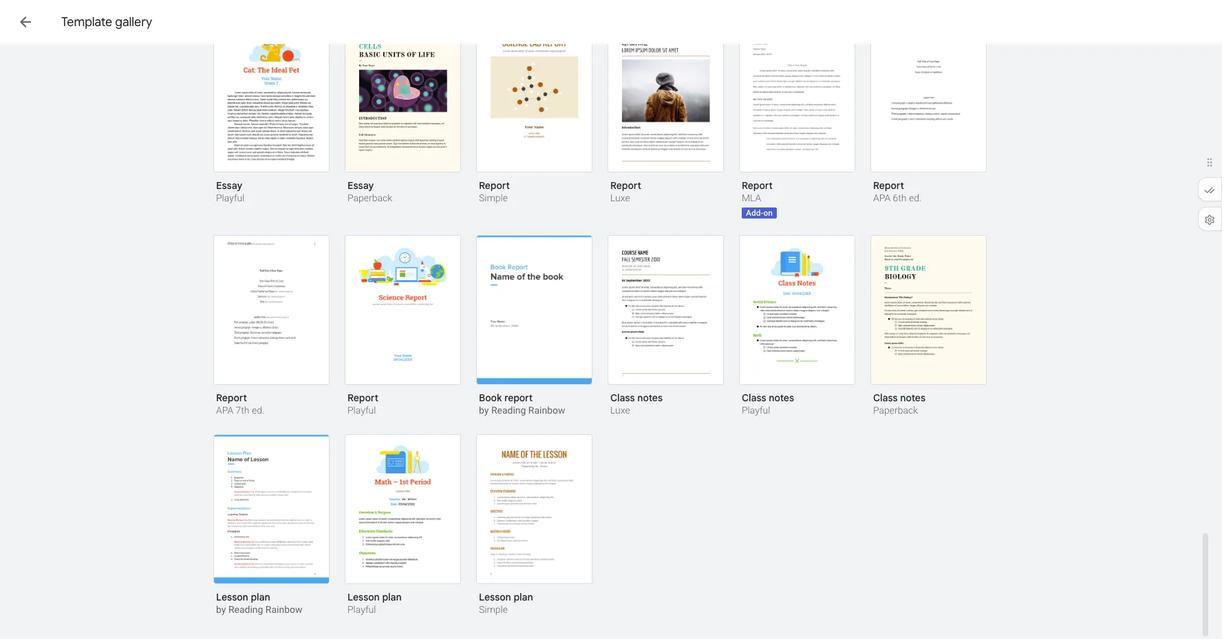 Task type: describe. For each thing, give the bounding box(es) containing it.
lesson plan by reading rainbow
[[216, 592, 302, 616]]

by for lesson plan
[[216, 605, 226, 616]]

on
[[763, 208, 773, 218]]

essay playful
[[216, 180, 245, 204]]

report for report simple
[[479, 180, 510, 192]]

docs
[[77, 13, 111, 31]]

reading for plan
[[228, 605, 263, 616]]

luxe inside report luxe
[[610, 193, 630, 204]]

simple inside lesson plan simple
[[479, 605, 508, 616]]

list box inside choose template dialog dialog
[[213, 23, 1005, 634]]

rainbow for book report
[[528, 405, 565, 416]]

class notes playful
[[742, 392, 794, 416]]

ed. for report apa 7th ed.
[[252, 405, 264, 416]]

add-
[[746, 208, 763, 218]]

playful inside class notes playful
[[742, 405, 770, 416]]

6th
[[893, 193, 907, 204]]

report mla add-on
[[742, 180, 773, 218]]

report simple
[[479, 180, 510, 204]]

template gallery
[[61, 14, 152, 30]]

2 lesson plan option from the left
[[345, 435, 461, 618]]

docs link
[[44, 8, 111, 39]]

1 essay option from the left
[[213, 23, 330, 206]]

lesson plan playful
[[347, 592, 402, 616]]

lesson for lesson plan by reading rainbow
[[216, 592, 248, 604]]

lesson for lesson plan playful
[[347, 592, 380, 604]]

class for class notes luxe
[[610, 392, 635, 405]]

report for report apa 7th ed.
[[216, 392, 247, 405]]

2 essay option from the left
[[345, 23, 461, 206]]

report apa 7th ed.
[[216, 392, 264, 416]]

playful inside essay option
[[216, 193, 245, 204]]

report for report apa 6th ed.
[[873, 180, 904, 192]]

paperback inside the class notes paperback
[[873, 405, 918, 416]]

report luxe
[[610, 180, 641, 204]]

essay for essay playful
[[216, 180, 242, 192]]

book
[[479, 392, 502, 405]]

report
[[504, 392, 533, 405]]



Task type: vqa. For each thing, say whether or not it's contained in the screenshot.
the notes in "Class notes Paperback"
yes



Task type: locate. For each thing, give the bounding box(es) containing it.
list box containing essay
[[213, 23, 1005, 634]]

1 horizontal spatial class notes option
[[739, 235, 855, 418]]

simple
[[479, 193, 508, 204], [479, 605, 508, 616]]

1 vertical spatial apa
[[216, 405, 233, 416]]

report for report mla add-on
[[742, 180, 773, 192]]

0 vertical spatial apa
[[873, 193, 891, 204]]

report for report luxe
[[610, 180, 641, 192]]

ed. inside report apa 6th ed.
[[909, 193, 922, 204]]

3 class from the left
[[873, 392, 898, 405]]

rainbow for lesson plan
[[266, 605, 302, 616]]

ed. right 7th
[[252, 405, 264, 416]]

lesson inside lesson plan playful
[[347, 592, 380, 604]]

3 plan from the left
[[514, 592, 533, 604]]

0 horizontal spatial lesson plan option
[[213, 435, 330, 618]]

3 lesson from the left
[[479, 592, 511, 604]]

plan inside lesson plan playful
[[382, 592, 402, 604]]

class inside the class notes paperback
[[873, 392, 898, 405]]

1 horizontal spatial apa
[[873, 193, 891, 204]]

2 luxe from the top
[[610, 405, 630, 416]]

1 vertical spatial rainbow
[[266, 605, 302, 616]]

notes inside class notes playful
[[769, 392, 794, 405]]

0 horizontal spatial class
[[610, 392, 635, 405]]

playful
[[216, 193, 245, 204], [347, 405, 376, 416], [742, 405, 770, 416], [347, 605, 376, 616]]

1 essay from the left
[[216, 180, 242, 192]]

2 essay from the left
[[347, 180, 374, 192]]

apa for report apa 6th ed.
[[873, 193, 891, 204]]

gallery
[[115, 14, 152, 30]]

book report by reading rainbow
[[479, 392, 565, 416]]

1 vertical spatial ed.
[[252, 405, 264, 416]]

class notes paperback
[[873, 392, 926, 416]]

1 lesson plan option from the left
[[213, 435, 330, 618]]

1 simple from the top
[[479, 193, 508, 204]]

choose template dialog dialog
[[0, 0, 1222, 640]]

reading inside "lesson plan by reading rainbow"
[[228, 605, 263, 616]]

2 horizontal spatial class notes option
[[870, 235, 987, 418]]

1 horizontal spatial ed.
[[909, 193, 922, 204]]

0 horizontal spatial apa
[[216, 405, 233, 416]]

paperback inside essay option
[[347, 193, 392, 204]]

2 horizontal spatial class
[[873, 392, 898, 405]]

0 horizontal spatial essay option
[[213, 23, 330, 206]]

1 vertical spatial paperback
[[873, 405, 918, 416]]

2 class notes option from the left
[[739, 235, 855, 418]]

rainbow
[[528, 405, 565, 416], [266, 605, 302, 616]]

1 vertical spatial luxe
[[610, 405, 630, 416]]

1 horizontal spatial notes
[[769, 392, 794, 405]]

0 vertical spatial luxe
[[610, 193, 630, 204]]

plan for lesson plan by reading rainbow
[[251, 592, 270, 604]]

1 horizontal spatial plan
[[382, 592, 402, 604]]

simple inside report simple
[[479, 193, 508, 204]]

0 horizontal spatial rainbow
[[266, 605, 302, 616]]

notes for class notes paperback
[[900, 392, 926, 405]]

0 horizontal spatial notes
[[637, 392, 663, 405]]

report playful
[[347, 392, 378, 416]]

class inside class notes luxe
[[610, 392, 635, 405]]

1 class from the left
[[610, 392, 635, 405]]

1 horizontal spatial essay option
[[345, 23, 461, 206]]

1 horizontal spatial rainbow
[[528, 405, 565, 416]]

reading rainbow link for lesson plan
[[228, 605, 302, 616]]

ed.
[[909, 193, 922, 204], [252, 405, 264, 416]]

notes for class notes playful
[[769, 392, 794, 405]]

3 notes from the left
[[900, 392, 926, 405]]

1 horizontal spatial by
[[479, 405, 489, 416]]

list box
[[213, 23, 1005, 634]]

class notes option
[[608, 235, 724, 418], [739, 235, 855, 418], [870, 235, 987, 418]]

reading rainbow link inside "lesson plan" option
[[228, 605, 302, 616]]

class inside class notes playful
[[742, 392, 766, 405]]

reading rainbow link inside book report option
[[491, 405, 565, 416]]

1 vertical spatial simple
[[479, 605, 508, 616]]

2 simple from the top
[[479, 605, 508, 616]]

0 vertical spatial reading rainbow link
[[491, 405, 565, 416]]

rainbow inside "lesson plan by reading rainbow"
[[266, 605, 302, 616]]

report inside report apa 7th ed.
[[216, 392, 247, 405]]

report option
[[476, 23, 592, 206], [608, 23, 724, 206], [739, 23, 855, 219], [870, 23, 987, 206], [213, 235, 330, 418], [345, 235, 461, 418]]

2 notes from the left
[[769, 392, 794, 405]]

plan for lesson plan playful
[[382, 592, 402, 604]]

playful inside lesson plan playful
[[347, 605, 376, 616]]

essay paperback
[[347, 180, 392, 204]]

lesson inside "lesson plan by reading rainbow"
[[216, 592, 248, 604]]

luxe
[[610, 193, 630, 204], [610, 405, 630, 416]]

report apa 6th ed.
[[873, 180, 922, 204]]

lesson plan simple
[[479, 592, 533, 616]]

0 horizontal spatial essay
[[216, 180, 242, 192]]

lesson plan option
[[213, 435, 330, 618], [345, 435, 461, 618], [476, 435, 592, 618]]

class
[[610, 392, 635, 405], [742, 392, 766, 405], [873, 392, 898, 405]]

1 notes from the left
[[637, 392, 663, 405]]

lesson
[[216, 592, 248, 604], [347, 592, 380, 604], [479, 592, 511, 604]]

notes for class notes luxe
[[637, 392, 663, 405]]

1 horizontal spatial reading rainbow link
[[491, 405, 565, 416]]

by
[[479, 405, 489, 416], [216, 605, 226, 616]]

ed. right 6th
[[909, 193, 922, 204]]

0 vertical spatial simple
[[479, 193, 508, 204]]

luxe inside class notes luxe
[[610, 405, 630, 416]]

plan inside "lesson plan by reading rainbow"
[[251, 592, 270, 604]]

1 luxe from the top
[[610, 193, 630, 204]]

0 vertical spatial by
[[479, 405, 489, 416]]

template
[[61, 14, 112, 30]]

class for class notes playful
[[742, 392, 766, 405]]

paperback
[[347, 193, 392, 204], [873, 405, 918, 416]]

apa left 7th
[[216, 405, 233, 416]]

essay inside "essay playful"
[[216, 180, 242, 192]]

0 horizontal spatial class notes option
[[608, 235, 724, 418]]

rainbow inside the book report by reading rainbow
[[528, 405, 565, 416]]

0 horizontal spatial plan
[[251, 592, 270, 604]]

by for book report
[[479, 405, 489, 416]]

1 plan from the left
[[251, 592, 270, 604]]

0 horizontal spatial ed.
[[252, 405, 264, 416]]

2 horizontal spatial notes
[[900, 392, 926, 405]]

reading rainbow link
[[491, 405, 565, 416], [228, 605, 302, 616]]

2 plan from the left
[[382, 592, 402, 604]]

1 horizontal spatial lesson plan option
[[345, 435, 461, 618]]

1 vertical spatial reading
[[228, 605, 263, 616]]

report inside report apa 6th ed.
[[873, 180, 904, 192]]

7th
[[236, 405, 249, 416]]

0 horizontal spatial paperback
[[347, 193, 392, 204]]

0 vertical spatial reading
[[491, 405, 526, 416]]

reading inside the book report by reading rainbow
[[491, 405, 526, 416]]

2 horizontal spatial lesson plan option
[[476, 435, 592, 618]]

essay
[[216, 180, 242, 192], [347, 180, 374, 192]]

class for class notes paperback
[[873, 392, 898, 405]]

3 class notes option from the left
[[870, 235, 987, 418]]

1 vertical spatial by
[[216, 605, 226, 616]]

class notes luxe
[[610, 392, 663, 416]]

essay option
[[213, 23, 330, 206], [345, 23, 461, 206]]

apa for report apa 7th ed.
[[216, 405, 233, 416]]

2 horizontal spatial lesson
[[479, 592, 511, 604]]

2 class from the left
[[742, 392, 766, 405]]

1 class notes option from the left
[[608, 235, 724, 418]]

mla
[[742, 193, 761, 204]]

0 horizontal spatial by
[[216, 605, 226, 616]]

0 horizontal spatial reading
[[228, 605, 263, 616]]

0 vertical spatial ed.
[[909, 193, 922, 204]]

ed. for report apa 6th ed.
[[909, 193, 922, 204]]

1 lesson from the left
[[216, 592, 248, 604]]

2 horizontal spatial plan
[[514, 592, 533, 604]]

0 vertical spatial rainbow
[[528, 405, 565, 416]]

reading
[[491, 405, 526, 416], [228, 605, 263, 616]]

report
[[479, 180, 510, 192], [610, 180, 641, 192], [742, 180, 773, 192], [873, 180, 904, 192], [216, 392, 247, 405], [347, 392, 378, 405]]

2 lesson from the left
[[347, 592, 380, 604]]

essay for essay paperback
[[347, 180, 374, 192]]

by inside "lesson plan by reading rainbow"
[[216, 605, 226, 616]]

notes inside the class notes paperback
[[900, 392, 926, 405]]

plan
[[251, 592, 270, 604], [382, 592, 402, 604], [514, 592, 533, 604]]

lesson inside lesson plan simple
[[479, 592, 511, 604]]

0 vertical spatial paperback
[[347, 193, 392, 204]]

1 horizontal spatial lesson
[[347, 592, 380, 604]]

1 horizontal spatial reading
[[491, 405, 526, 416]]

book report option
[[476, 235, 592, 418]]

reading rainbow link for book report
[[491, 405, 565, 416]]

report inside report mla add-on
[[742, 180, 773, 192]]

3 lesson plan option from the left
[[476, 435, 592, 618]]

apa left 6th
[[873, 193, 891, 204]]

playful inside report playful
[[347, 405, 376, 416]]

notes inside class notes luxe
[[637, 392, 663, 405]]

1 horizontal spatial essay
[[347, 180, 374, 192]]

notes
[[637, 392, 663, 405], [769, 392, 794, 405], [900, 392, 926, 405]]

apa inside report apa 7th ed.
[[216, 405, 233, 416]]

lesson for lesson plan simple
[[479, 592, 511, 604]]

apa inside report apa 6th ed.
[[873, 193, 891, 204]]

1 horizontal spatial paperback
[[873, 405, 918, 416]]

0 horizontal spatial reading rainbow link
[[228, 605, 302, 616]]

reading for report
[[491, 405, 526, 416]]

plan inside lesson plan simple
[[514, 592, 533, 604]]

1 horizontal spatial class
[[742, 392, 766, 405]]

by inside the book report by reading rainbow
[[479, 405, 489, 416]]

1 vertical spatial reading rainbow link
[[228, 605, 302, 616]]

report for report playful
[[347, 392, 378, 405]]

ed. inside report apa 7th ed.
[[252, 405, 264, 416]]

essay inside essay paperback
[[347, 180, 374, 192]]

0 horizontal spatial lesson
[[216, 592, 248, 604]]

plan for lesson plan simple
[[514, 592, 533, 604]]

apa
[[873, 193, 891, 204], [216, 405, 233, 416]]



